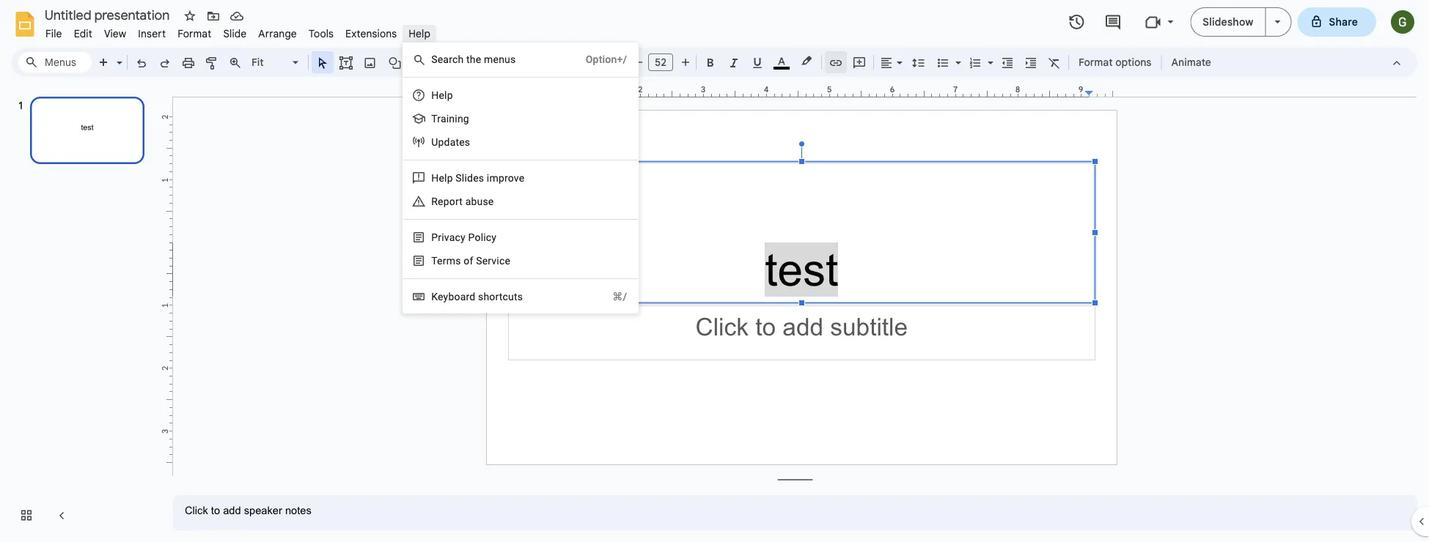 Task type: vqa. For each thing, say whether or not it's contained in the screenshot.
the Food Truck "image"
no



Task type: locate. For each thing, give the bounding box(es) containing it.
help up the report
[[431, 172, 453, 184]]

slideshow button
[[1190, 7, 1266, 37]]

help slides imp r ove
[[431, 172, 525, 184]]

Menus field
[[18, 52, 92, 73]]

0 vertical spatial help
[[409, 27, 430, 40]]

slide
[[223, 27, 247, 40]]

0 horizontal spatial format
[[178, 27, 211, 40]]

help
[[409, 27, 430, 40], [431, 172, 453, 184]]

m
[[484, 53, 493, 65]]

format inside menu item
[[178, 27, 211, 40]]

file menu item
[[40, 25, 68, 42]]

help inside help menu item
[[409, 27, 430, 40]]

1 vertical spatial format
[[1079, 56, 1113, 69]]

right margin image
[[1085, 86, 1116, 97]]

1 horizontal spatial help
[[431, 172, 453, 184]]

privacy policy p element
[[431, 231, 501, 243]]

format options
[[1079, 56, 1151, 69]]

pdates
[[438, 136, 470, 148]]

help right extensions menu item
[[409, 27, 430, 40]]

1 horizontal spatial format
[[1079, 56, 1113, 69]]

navigation
[[0, 83, 161, 543]]

buse
[[471, 195, 494, 208]]

help inside menu
[[431, 172, 453, 184]]

insert
[[138, 27, 166, 40]]

search the menus m element
[[431, 53, 520, 65]]

menu bar containing file
[[40, 19, 436, 43]]

application
[[0, 0, 1429, 543]]

edit
[[74, 27, 92, 40]]

help h element
[[431, 89, 457, 101]]

format menu item
[[172, 25, 217, 42]]

format for format options
[[1079, 56, 1113, 69]]

menu bar
[[40, 19, 436, 43]]

help slides improve r element
[[431, 172, 529, 184]]

k
[[431, 291, 438, 303]]

0 horizontal spatial help
[[409, 27, 430, 40]]

terms of service s element
[[431, 255, 515, 267]]

the
[[466, 53, 481, 65]]

view menu item
[[98, 25, 132, 42]]

extensions menu item
[[340, 25, 403, 42]]

highlight color image
[[798, 52, 815, 70]]

option+slash element
[[568, 52, 627, 67]]

bulleted list menu image
[[952, 53, 961, 58]]

elp
[[439, 89, 453, 101]]

format
[[178, 27, 211, 40], [1079, 56, 1113, 69]]

enus
[[493, 53, 516, 65]]

report a buse
[[431, 195, 494, 208]]

h elp
[[431, 89, 453, 101]]

help for help slides imp r ove
[[431, 172, 453, 184]]

t raining
[[431, 113, 469, 125]]

format inside button
[[1079, 56, 1113, 69]]

raining
[[437, 113, 469, 125]]

policy
[[468, 231, 497, 243]]

a
[[465, 195, 471, 208]]

format down star option
[[178, 27, 211, 40]]

u pdates
[[431, 136, 470, 148]]

insert image image
[[362, 52, 379, 73]]

s
[[455, 255, 461, 267]]

report
[[431, 195, 463, 208]]

share
[[1329, 15, 1358, 28]]

format up right margin icon
[[1079, 56, 1113, 69]]

menu
[[383, 0, 639, 314]]

report abuse a element
[[431, 195, 498, 208]]

1 vertical spatial help
[[431, 172, 453, 184]]

Star checkbox
[[180, 6, 200, 26]]

0 vertical spatial format
[[178, 27, 211, 40]]

numbered list menu image
[[984, 53, 994, 58]]

arrange
[[258, 27, 297, 40]]

rivacy
[[438, 231, 465, 243]]

search the m enus
[[431, 53, 516, 65]]

ove
[[508, 172, 525, 184]]

format options button
[[1072, 51, 1158, 73]]



Task type: describe. For each thing, give the bounding box(es) containing it.
insert menu item
[[132, 25, 172, 42]]

training t element
[[431, 113, 474, 125]]

term s of service
[[431, 255, 510, 267]]

text color image
[[774, 52, 790, 70]]

p rivacy policy
[[431, 231, 497, 243]]

tools menu item
[[303, 25, 340, 42]]

Font size text field
[[649, 54, 672, 71]]

menu bar banner
[[0, 0, 1429, 543]]

eyboard
[[438, 291, 475, 303]]

application containing slideshow
[[0, 0, 1429, 543]]

shortcuts
[[478, 291, 523, 303]]

slides
[[456, 172, 484, 184]]

⌘/
[[612, 291, 627, 303]]

shape image
[[387, 52, 404, 73]]

search
[[431, 53, 464, 65]]

main toolbar
[[91, 0, 1219, 416]]

share button
[[1297, 7, 1376, 37]]

Zoom text field
[[249, 52, 290, 73]]

k eyboard shortcuts
[[431, 291, 523, 303]]

of
[[464, 255, 473, 267]]

term
[[431, 255, 455, 267]]

Font size field
[[648, 54, 679, 75]]

t
[[431, 113, 437, 125]]

format for format
[[178, 27, 211, 40]]

keyboard shortcuts k element
[[431, 291, 527, 303]]

⌘slash element
[[595, 290, 627, 304]]

help menu item
[[403, 25, 436, 42]]

option+/
[[586, 53, 627, 65]]

arrange menu item
[[252, 25, 303, 42]]

edit menu item
[[68, 25, 98, 42]]

imp
[[487, 172, 504, 184]]

Rename text field
[[40, 6, 178, 23]]

extensions
[[345, 27, 397, 40]]

slideshow
[[1203, 15, 1253, 28]]

help for help
[[409, 27, 430, 40]]

slide menu item
[[217, 25, 252, 42]]

r
[[504, 172, 508, 184]]

animate
[[1171, 56, 1211, 69]]

service
[[476, 255, 510, 267]]

tools
[[309, 27, 334, 40]]

new slide with layout image
[[113, 53, 122, 58]]

updates u element
[[431, 136, 475, 148]]

view
[[104, 27, 126, 40]]

Zoom field
[[247, 52, 305, 74]]

file
[[45, 27, 62, 40]]

line & paragraph spacing image
[[910, 52, 927, 73]]

menu bar inside menu bar banner
[[40, 19, 436, 43]]

options
[[1115, 56, 1151, 69]]

p
[[431, 231, 438, 243]]

h
[[431, 89, 439, 101]]

start slideshow (⌘+enter) image
[[1275, 21, 1281, 23]]

menu containing search the
[[383, 0, 639, 314]]

animate button
[[1165, 51, 1218, 73]]

u
[[431, 136, 438, 148]]



